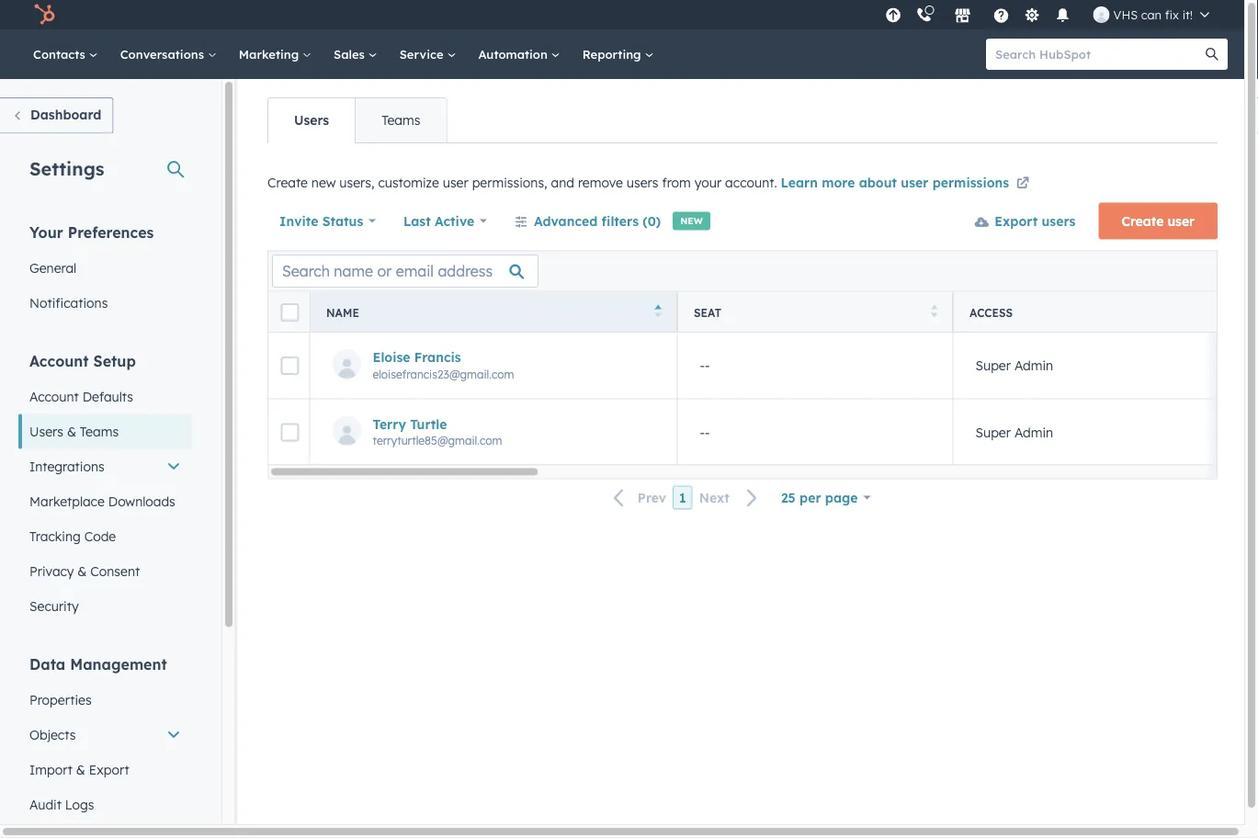 Task type: locate. For each thing, give the bounding box(es) containing it.
0 vertical spatial create
[[267, 175, 308, 191]]

0 vertical spatial export
[[995, 213, 1038, 229]]

users
[[627, 175, 659, 191], [1042, 213, 1076, 229]]

eloise francis link
[[373, 349, 659, 365]]

1 account from the top
[[29, 352, 89, 370]]

0 vertical spatial super admin
[[976, 357, 1054, 373]]

audit
[[29, 796, 62, 813]]

users up integrations
[[29, 423, 63, 439]]

data management
[[29, 655, 167, 673]]

account defaults
[[29, 388, 133, 404]]

1 button
[[673, 486, 693, 510]]

1
[[679, 489, 686, 506]]

account for account defaults
[[29, 388, 79, 404]]

integrations button
[[18, 449, 192, 484]]

0 horizontal spatial users
[[29, 423, 63, 439]]

1 vertical spatial super admin
[[976, 424, 1054, 440]]

25 per page button
[[769, 479, 883, 516]]

permissions,
[[472, 175, 547, 191]]

0 horizontal spatial create
[[267, 175, 308, 191]]

& for consent
[[77, 563, 87, 579]]

1 horizontal spatial users
[[294, 112, 329, 128]]

advanced filters (0) button
[[503, 203, 673, 239]]

security link
[[18, 589, 192, 624]]

0 vertical spatial users
[[294, 112, 329, 128]]

vhs can fix it! menu
[[880, 0, 1222, 29]]

code
[[84, 528, 116, 544]]

terry turtle link
[[373, 415, 659, 431]]

marketing link
[[228, 29, 323, 79]]

0 vertical spatial account
[[29, 352, 89, 370]]

-- up the 'next' at the right bottom of page
[[700, 424, 710, 440]]

user inside button
[[1168, 213, 1195, 229]]

1 horizontal spatial create
[[1122, 213, 1164, 229]]

logs
[[65, 796, 94, 813]]

invite
[[279, 213, 318, 229]]

account inside "link"
[[29, 388, 79, 404]]

navigation containing users
[[267, 97, 447, 143]]

navigation
[[267, 97, 447, 143]]

access
[[970, 305, 1013, 319]]

search image
[[1206, 48, 1219, 61]]

upgrade link
[[882, 5, 905, 24]]

and
[[551, 175, 574, 191]]

& right the privacy
[[77, 563, 87, 579]]

management
[[70, 655, 167, 673]]

create
[[267, 175, 308, 191], [1122, 213, 1164, 229]]

can
[[1141, 7, 1162, 22]]

users inside users link
[[294, 112, 329, 128]]

0 vertical spatial &
[[67, 423, 76, 439]]

account up the account defaults
[[29, 352, 89, 370]]

0 vertical spatial super
[[976, 357, 1011, 373]]

-- for eloise francis
[[700, 357, 710, 373]]

export down objects button
[[89, 762, 129, 778]]

export
[[995, 213, 1038, 229], [89, 762, 129, 778]]

users
[[294, 112, 329, 128], [29, 423, 63, 439]]

1 vertical spatial --
[[700, 424, 710, 440]]

link opens in a new window image inside learn more about user permissions "link"
[[1017, 178, 1029, 191]]

0 horizontal spatial export
[[89, 762, 129, 778]]

super
[[976, 357, 1011, 373], [976, 424, 1011, 440]]

0 horizontal spatial teams
[[80, 423, 119, 439]]

last active button
[[403, 203, 488, 239]]

invite status button
[[279, 203, 377, 239]]

1 vertical spatial export
[[89, 762, 129, 778]]

1 vertical spatial users
[[1042, 213, 1076, 229]]

downloads
[[108, 493, 175, 509]]

0 vertical spatial users
[[627, 175, 659, 191]]

1 super admin from the top
[[976, 357, 1054, 373]]

2 admin from the top
[[1015, 424, 1054, 440]]

& right import
[[76, 762, 85, 778]]

upgrade image
[[885, 8, 902, 24]]

&
[[67, 423, 76, 439], [77, 563, 87, 579], [76, 762, 85, 778]]

terryturtle85@gmail.com
[[373, 433, 502, 447]]

general
[[29, 260, 77, 276]]

admin
[[1015, 357, 1054, 373], [1015, 424, 1054, 440]]

1 vertical spatial admin
[[1015, 424, 1054, 440]]

link opens in a new window image
[[1017, 173, 1029, 195], [1017, 178, 1029, 191]]

terry
[[373, 415, 406, 431]]

& up integrations
[[67, 423, 76, 439]]

account up users & teams
[[29, 388, 79, 404]]

integrations
[[29, 458, 105, 474]]

1 super from the top
[[976, 357, 1011, 373]]

-- down seat
[[700, 357, 710, 373]]

marketplaces image
[[955, 8, 971, 25]]

your preferences element
[[18, 222, 192, 320]]

users inside users & teams link
[[29, 423, 63, 439]]

tracking code
[[29, 528, 116, 544]]

teams down account defaults "link"
[[80, 423, 119, 439]]

sales link
[[323, 29, 389, 79]]

prev button
[[603, 486, 673, 510]]

2 account from the top
[[29, 388, 79, 404]]

25
[[781, 489, 796, 506]]

advanced
[[534, 213, 598, 229]]

account setup
[[29, 352, 136, 370]]

1 vertical spatial account
[[29, 388, 79, 404]]

export users
[[995, 213, 1076, 229]]

user
[[443, 175, 469, 191], [901, 175, 929, 191], [1168, 213, 1195, 229]]

create inside button
[[1122, 213, 1164, 229]]

audit logs
[[29, 796, 94, 813]]

admin for eloise francis
[[1015, 357, 1054, 373]]

Search HubSpot search field
[[986, 39, 1211, 70]]

2 -- from the top
[[700, 424, 710, 440]]

marketplace
[[29, 493, 105, 509]]

1 admin from the top
[[1015, 357, 1054, 373]]

1 -- from the top
[[700, 357, 710, 373]]

create for create new users, customize user permissions, and remove users from your account.
[[267, 175, 308, 191]]

users inside 'button'
[[1042, 213, 1076, 229]]

25 per page
[[781, 489, 858, 506]]

2 horizontal spatial user
[[1168, 213, 1195, 229]]

invite status
[[279, 213, 363, 229]]

teams
[[382, 112, 420, 128], [80, 423, 119, 439]]

& inside data management element
[[76, 762, 85, 778]]

1 horizontal spatial users
[[1042, 213, 1076, 229]]

tracking
[[29, 528, 81, 544]]

defaults
[[82, 388, 133, 404]]

settings image
[[1024, 8, 1041, 24]]

calling icon button
[[909, 3, 940, 27]]

active
[[435, 213, 474, 229]]

vhs
[[1114, 7, 1138, 22]]

1 vertical spatial teams
[[80, 423, 119, 439]]

1 horizontal spatial user
[[901, 175, 929, 191]]

users up the new
[[294, 112, 329, 128]]

1 vertical spatial &
[[77, 563, 87, 579]]

notifications
[[29, 295, 108, 311]]

0 vertical spatial admin
[[1015, 357, 1054, 373]]

status
[[322, 213, 363, 229]]

0 vertical spatial --
[[700, 357, 710, 373]]

0 vertical spatial teams
[[382, 112, 420, 128]]

1 vertical spatial users
[[29, 423, 63, 439]]

teams up customize
[[382, 112, 420, 128]]

2 link opens in a new window image from the top
[[1017, 178, 1029, 191]]

press to sort. element
[[931, 304, 938, 320]]

vhs can fix it!
[[1114, 7, 1193, 22]]

preferences
[[68, 223, 154, 241]]

privacy & consent
[[29, 563, 140, 579]]

account for account setup
[[29, 352, 89, 370]]

marketplaces button
[[944, 0, 982, 29]]

1 vertical spatial super
[[976, 424, 1011, 440]]

admin for terry turtle
[[1015, 424, 1054, 440]]

prev
[[638, 490, 666, 506]]

export down permissions
[[995, 213, 1038, 229]]

user inside "link"
[[901, 175, 929, 191]]

privacy & consent link
[[18, 554, 192, 589]]

2 vertical spatial &
[[76, 762, 85, 778]]

objects
[[29, 727, 76, 743]]

users link
[[268, 98, 355, 142]]

page
[[825, 489, 858, 506]]

eloise
[[373, 349, 410, 365]]

super admin
[[976, 357, 1054, 373], [976, 424, 1054, 440]]

2 super admin from the top
[[976, 424, 1054, 440]]

pagination navigation
[[603, 486, 769, 510]]

1 horizontal spatial export
[[995, 213, 1038, 229]]

0 horizontal spatial users
[[627, 175, 659, 191]]

consent
[[90, 563, 140, 579]]

2 super from the top
[[976, 424, 1011, 440]]

1 vertical spatial create
[[1122, 213, 1164, 229]]



Task type: describe. For each thing, give the bounding box(es) containing it.
ascending sort. press to sort descending. element
[[655, 304, 662, 320]]

calling icon image
[[916, 7, 933, 24]]

create user
[[1122, 213, 1195, 229]]

seat
[[694, 305, 722, 319]]

teams inside account setup element
[[80, 423, 119, 439]]

automation
[[478, 46, 551, 62]]

learn more about user permissions link
[[781, 173, 1033, 195]]

last active
[[404, 213, 474, 229]]

vhs can fix it! button
[[1082, 0, 1221, 29]]

turtle
[[410, 415, 447, 431]]

filters
[[602, 213, 639, 229]]

conversations link
[[109, 29, 228, 79]]

export inside export users 'button'
[[995, 213, 1038, 229]]

per
[[800, 489, 821, 506]]

0 horizontal spatial user
[[443, 175, 469, 191]]

eloisefrancis23@gmail.com
[[373, 367, 514, 380]]

last
[[404, 213, 431, 229]]

super for turtle
[[976, 424, 1011, 440]]

notifications button
[[1047, 0, 1079, 29]]

your
[[29, 223, 63, 241]]

Search name or email address search field
[[272, 255, 539, 288]]

hubspot image
[[33, 4, 55, 26]]

help image
[[993, 8, 1010, 25]]

marketing
[[239, 46, 302, 62]]

-- for terry turtle
[[700, 424, 710, 440]]

remove
[[578, 175, 623, 191]]

francis
[[414, 349, 461, 365]]

objects button
[[18, 717, 192, 752]]

next button
[[693, 486, 769, 510]]

automation link
[[467, 29, 571, 79]]

hubspot link
[[22, 4, 69, 26]]

account setup element
[[18, 351, 192, 624]]

& for teams
[[67, 423, 76, 439]]

ascending sort. press to sort descending. image
[[655, 304, 662, 317]]

setup
[[93, 352, 136, 370]]

create for create user
[[1122, 213, 1164, 229]]

permissions
[[933, 175, 1009, 191]]

contacts
[[33, 46, 89, 62]]

new
[[311, 175, 336, 191]]

notifications image
[[1055, 8, 1071, 25]]

more
[[822, 175, 855, 191]]

your preferences
[[29, 223, 154, 241]]

marketplace downloads link
[[18, 484, 192, 519]]

properties link
[[18, 682, 192, 717]]

service
[[400, 46, 447, 62]]

super admin for eloise francis
[[976, 357, 1054, 373]]

(0)
[[643, 213, 661, 229]]

terry turtle terryturtle85@gmail.com
[[373, 415, 502, 447]]

new
[[680, 215, 703, 227]]

super admin for terry turtle
[[976, 424, 1054, 440]]

1 horizontal spatial teams
[[382, 112, 420, 128]]

users for users & teams
[[29, 423, 63, 439]]

1 link opens in a new window image from the top
[[1017, 173, 1029, 195]]

users & teams
[[29, 423, 119, 439]]

import
[[29, 762, 72, 778]]

users & teams link
[[18, 414, 192, 449]]

press to sort. image
[[931, 304, 938, 317]]

settings link
[[1021, 5, 1044, 24]]

create new users, customize user permissions, and remove users from your account.
[[267, 175, 781, 191]]

notifications link
[[18, 285, 192, 320]]

security
[[29, 598, 79, 614]]

next
[[699, 490, 730, 506]]

eloise francis image
[[1093, 6, 1110, 23]]

users for users
[[294, 112, 329, 128]]

dashboard link
[[0, 97, 113, 134]]

data management element
[[18, 654, 192, 822]]

service link
[[389, 29, 467, 79]]

it!
[[1183, 7, 1193, 22]]

teams link
[[355, 98, 446, 142]]

& for export
[[76, 762, 85, 778]]

customize
[[378, 175, 439, 191]]

from
[[662, 175, 691, 191]]

privacy
[[29, 563, 74, 579]]

advanced filters (0)
[[534, 213, 661, 229]]

import & export
[[29, 762, 129, 778]]

export users button
[[963, 203, 1088, 239]]

learn
[[781, 175, 818, 191]]

fix
[[1165, 7, 1179, 22]]

dashboard
[[30, 107, 101, 123]]

account defaults link
[[18, 379, 192, 414]]

properties
[[29, 692, 92, 708]]

users,
[[339, 175, 375, 191]]

about
[[859, 175, 897, 191]]

export inside the import & export link
[[89, 762, 129, 778]]

audit logs link
[[18, 787, 192, 822]]

settings
[[29, 157, 104, 180]]

search button
[[1197, 39, 1228, 70]]

super for francis
[[976, 357, 1011, 373]]

general link
[[18, 250, 192, 285]]

conversations
[[120, 46, 208, 62]]

your
[[695, 175, 722, 191]]



Task type: vqa. For each thing, say whether or not it's contained in the screenshot.
Export to the bottom
yes



